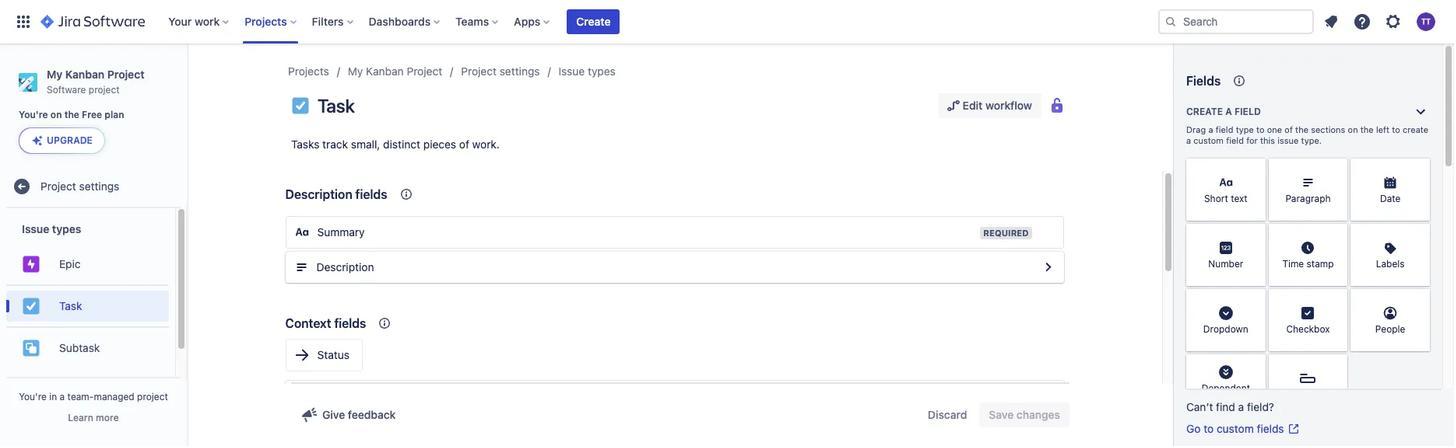 Task type: vqa. For each thing, say whether or not it's contained in the screenshot.
webinar
no



Task type: locate. For each thing, give the bounding box(es) containing it.
type up for at right
[[1236, 125, 1254, 135]]

description inside description button
[[316, 261, 374, 274]]

free
[[82, 109, 102, 121]]

project settings link up work.
[[461, 62, 540, 81]]

project settings link
[[461, 62, 540, 81], [6, 172, 181, 203]]

fields for context fields
[[334, 317, 366, 331]]

a right in
[[60, 392, 65, 403]]

1 horizontal spatial issue
[[559, 65, 585, 78]]

left
[[1376, 125, 1390, 135]]

1 horizontal spatial of
[[1285, 125, 1293, 135]]

work.
[[472, 138, 500, 151]]

issue types up epic
[[22, 223, 81, 236]]

my for my kanban project
[[348, 65, 363, 78]]

a
[[1226, 106, 1232, 118], [1209, 125, 1213, 135], [1186, 135, 1191, 146], [60, 392, 65, 403], [1238, 401, 1244, 414]]

create up drag
[[1186, 106, 1223, 118]]

1 horizontal spatial on
[[1348, 125, 1358, 135]]

issue types link
[[559, 62, 616, 81]]

more information about the context fields image
[[397, 185, 415, 204], [376, 315, 394, 333]]

issue up epic link
[[22, 223, 49, 236]]

more information image
[[1328, 160, 1346, 179], [1245, 226, 1264, 244], [1245, 291, 1264, 310], [1328, 291, 1346, 310], [1410, 291, 1429, 310], [1245, 357, 1264, 375]]

project settings
[[461, 65, 540, 78], [40, 180, 119, 193]]

time
[[1283, 259, 1304, 270]]

1 vertical spatial fields
[[334, 317, 366, 331]]

description for description
[[316, 261, 374, 274]]

issue inside button
[[82, 378, 108, 391]]

0 horizontal spatial type
[[111, 378, 133, 391]]

find
[[1216, 401, 1235, 414]]

project settings link down upgrade
[[6, 172, 181, 203]]

projects up issue type icon
[[288, 65, 329, 78]]

0 horizontal spatial task
[[59, 300, 82, 313]]

required
[[983, 228, 1029, 238]]

learn
[[68, 413, 93, 424]]

0 vertical spatial task
[[318, 95, 355, 117]]

your profile and settings image
[[1417, 12, 1436, 31]]

pieces
[[423, 138, 456, 151]]

to up this
[[1257, 125, 1265, 135]]

the up type.
[[1295, 125, 1309, 135]]

search image
[[1165, 16, 1177, 28]]

kanban up software
[[65, 68, 104, 81]]

2 you're from the top
[[19, 392, 47, 403]]

0 horizontal spatial project settings link
[[6, 172, 181, 203]]

fields
[[1186, 74, 1221, 88]]

field
[[1235, 106, 1261, 118], [1216, 125, 1234, 135], [1226, 135, 1244, 146]]

1 horizontal spatial the
[[1295, 125, 1309, 135]]

create
[[576, 15, 611, 28], [1186, 106, 1223, 118]]

1 vertical spatial create
[[1186, 106, 1223, 118]]

1 vertical spatial settings
[[79, 180, 119, 193]]

subtask
[[59, 342, 100, 355]]

drag a field type to one of the sections on the left to create a custom field for this issue type.
[[1186, 125, 1429, 146]]

add issue type
[[59, 378, 133, 391]]

1 vertical spatial you're
[[19, 392, 47, 403]]

fields up status
[[334, 317, 366, 331]]

1 vertical spatial projects
[[288, 65, 329, 78]]

more information about the fields image
[[1230, 72, 1249, 90]]

description button
[[285, 252, 1064, 283]]

project inside my kanban project software project
[[89, 84, 120, 96]]

create button
[[567, 9, 620, 34]]

of left work.
[[459, 138, 469, 151]]

1 vertical spatial more information about the context fields image
[[376, 315, 394, 333]]

1 horizontal spatial create
[[1186, 106, 1223, 118]]

description for description fields
[[285, 188, 352, 202]]

more information about the context fields image right context fields
[[376, 315, 394, 333]]

1 vertical spatial issue types
[[22, 223, 81, 236]]

short text
[[1204, 193, 1248, 205]]

1 vertical spatial on
[[1348, 125, 1358, 135]]

1 vertical spatial description
[[316, 261, 374, 274]]

0 vertical spatial more information about the context fields image
[[397, 185, 415, 204]]

1 horizontal spatial task
[[318, 95, 355, 117]]

issue up you're in a team-managed project
[[82, 378, 108, 391]]

0 horizontal spatial my
[[47, 68, 62, 81]]

project up plan
[[107, 68, 144, 81]]

issue types down primary "element"
[[559, 65, 616, 78]]

give feedback
[[322, 409, 396, 422]]

fields
[[355, 188, 387, 202], [334, 317, 366, 331], [1257, 423, 1284, 436]]

on right the 'sections'
[[1348, 125, 1358, 135]]

managed
[[94, 392, 134, 403]]

my right projects link
[[348, 65, 363, 78]]

more information image for labels
[[1410, 226, 1429, 244]]

issue
[[559, 65, 585, 78], [22, 223, 49, 236]]

0 vertical spatial issue types
[[559, 65, 616, 78]]

group containing issue types
[[6, 209, 169, 410]]

settings left issue types link
[[500, 65, 540, 78]]

description down summary
[[316, 261, 374, 274]]

types up epic
[[52, 223, 81, 236]]

type
[[1236, 125, 1254, 135], [111, 378, 133, 391]]

1 horizontal spatial project settings
[[461, 65, 540, 78]]

more information image for dependent dropdown
[[1245, 357, 1264, 375]]

upgrade
[[47, 135, 93, 147]]

1 vertical spatial project
[[137, 392, 168, 403]]

on up upgrade button
[[50, 109, 62, 121]]

settings down upgrade
[[79, 180, 119, 193]]

stamp
[[1307, 259, 1334, 270]]

epic link
[[6, 249, 169, 281]]

field for drag
[[1216, 125, 1234, 135]]

1 horizontal spatial project
[[137, 392, 168, 403]]

my inside my kanban project software project
[[47, 68, 62, 81]]

my kanban project link
[[348, 62, 442, 81]]

add issue type button
[[6, 369, 169, 400]]

projects right work
[[245, 15, 287, 28]]

the left the left
[[1361, 125, 1374, 135]]

0 vertical spatial issue
[[559, 65, 585, 78]]

of right one at the right top of the page
[[1285, 125, 1293, 135]]

fields up summary
[[355, 188, 387, 202]]

1 horizontal spatial projects
[[288, 65, 329, 78]]

kanban for my kanban project software project
[[65, 68, 104, 81]]

short
[[1204, 193, 1228, 205]]

kanban inside my kanban project link
[[366, 65, 404, 78]]

0 vertical spatial description
[[285, 188, 352, 202]]

issue types
[[559, 65, 616, 78], [22, 223, 81, 236]]

more information image for number
[[1245, 226, 1264, 244]]

fields left this link will be opened in a new tab image
[[1257, 423, 1284, 436]]

one
[[1267, 125, 1282, 135]]

task group
[[6, 285, 169, 327]]

issue inside issue types link
[[559, 65, 585, 78]]

0 vertical spatial of
[[1285, 125, 1293, 135]]

0 horizontal spatial kanban
[[65, 68, 104, 81]]

my
[[348, 65, 363, 78], [47, 68, 62, 81]]

a down 'more information about the fields' image
[[1226, 106, 1232, 118]]

0 vertical spatial type
[[1236, 125, 1254, 135]]

sidebar navigation image
[[170, 62, 204, 93]]

1 horizontal spatial project settings link
[[461, 62, 540, 81]]

on inside drag a field type to one of the sections on the left to create a custom field for this issue type.
[[1348, 125, 1358, 135]]

task down epic
[[59, 300, 82, 313]]

jira software image
[[40, 12, 145, 31], [40, 12, 145, 31]]

filters
[[312, 15, 344, 28]]

you're up upgrade button
[[19, 109, 48, 121]]

type inside button
[[111, 378, 133, 391]]

kanban
[[366, 65, 404, 78], [65, 68, 104, 81]]

0 vertical spatial fields
[[355, 188, 387, 202]]

create up issue types link
[[576, 15, 611, 28]]

1 vertical spatial issue
[[22, 223, 49, 236]]

0 horizontal spatial create
[[576, 15, 611, 28]]

my for my kanban project software project
[[47, 68, 62, 81]]

issue
[[1278, 135, 1299, 146], [82, 378, 108, 391]]

more information about the context fields image down distinct
[[397, 185, 415, 204]]

0 vertical spatial on
[[50, 109, 62, 121]]

you're in a team-managed project
[[19, 392, 168, 403]]

settings image
[[1384, 12, 1403, 31]]

0 vertical spatial custom
[[1194, 135, 1224, 146]]

0 horizontal spatial issue
[[82, 378, 108, 391]]

in
[[49, 392, 57, 403]]

0 horizontal spatial project settings
[[40, 180, 119, 193]]

0 horizontal spatial more information about the context fields image
[[376, 315, 394, 333]]

project right managed
[[137, 392, 168, 403]]

create for create
[[576, 15, 611, 28]]

1 you're from the top
[[19, 109, 48, 121]]

create inside button
[[576, 15, 611, 28]]

project settings up work.
[[461, 65, 540, 78]]

give
[[322, 409, 345, 422]]

projects for projects link
[[288, 65, 329, 78]]

you're for you're on the free plan
[[19, 109, 48, 121]]

issue inside group
[[22, 223, 49, 236]]

0 horizontal spatial projects
[[245, 15, 287, 28]]

go
[[1186, 423, 1201, 436]]

1 horizontal spatial more information about the context fields image
[[397, 185, 415, 204]]

1 horizontal spatial my
[[348, 65, 363, 78]]

1 horizontal spatial issue
[[1278, 135, 1299, 146]]

kanban down dashboards
[[366, 65, 404, 78]]

of inside drag a field type to one of the sections on the left to create a custom field for this issue type.
[[1285, 125, 1293, 135]]

1 horizontal spatial kanban
[[366, 65, 404, 78]]

type up managed
[[111, 378, 133, 391]]

to right the left
[[1392, 125, 1400, 135]]

task right issue type icon
[[318, 95, 355, 117]]

0 vertical spatial project settings link
[[461, 62, 540, 81]]

0 vertical spatial projects
[[245, 15, 287, 28]]

1 vertical spatial issue
[[82, 378, 108, 391]]

2 vertical spatial fields
[[1257, 423, 1284, 436]]

you're left in
[[19, 392, 47, 403]]

track
[[322, 138, 348, 151]]

you're
[[19, 109, 48, 121], [19, 392, 47, 403]]

0 horizontal spatial the
[[64, 109, 79, 121]]

issue for group containing issue types
[[22, 223, 49, 236]]

to inside 'go to custom fields' link
[[1204, 423, 1214, 436]]

0 horizontal spatial to
[[1204, 423, 1214, 436]]

0 horizontal spatial types
[[52, 223, 81, 236]]

project up plan
[[89, 84, 120, 96]]

0 horizontal spatial of
[[459, 138, 469, 151]]

context
[[285, 317, 331, 331]]

description
[[285, 188, 352, 202], [316, 261, 374, 274]]

0 vertical spatial settings
[[500, 65, 540, 78]]

number
[[1208, 259, 1244, 270]]

drag
[[1186, 125, 1206, 135]]

more information image
[[1245, 160, 1264, 179], [1410, 160, 1429, 179], [1328, 226, 1346, 244], [1410, 226, 1429, 244]]

0 vertical spatial issue
[[1278, 135, 1299, 146]]

feedback
[[348, 409, 396, 422]]

to
[[1257, 125, 1265, 135], [1392, 125, 1400, 135], [1204, 423, 1214, 436]]

0 horizontal spatial project
[[89, 84, 120, 96]]

settings
[[500, 65, 540, 78], [79, 180, 119, 193]]

to right go
[[1204, 423, 1214, 436]]

custom
[[1194, 135, 1224, 146], [1217, 423, 1254, 436]]

0 vertical spatial project
[[89, 84, 120, 96]]

the left free
[[64, 109, 79, 121]]

my up software
[[47, 68, 62, 81]]

project
[[407, 65, 442, 78], [461, 65, 497, 78], [107, 68, 144, 81], [40, 180, 76, 193]]

1 vertical spatial type
[[111, 378, 133, 391]]

type inside drag a field type to one of the sections on the left to create a custom field for this issue type.
[[1236, 125, 1254, 135]]

project
[[89, 84, 120, 96], [137, 392, 168, 403]]

work
[[195, 15, 220, 28]]

0 vertical spatial create
[[576, 15, 611, 28]]

field up for at right
[[1235, 106, 1261, 118]]

2 vertical spatial field
[[1226, 135, 1244, 146]]

field left for at right
[[1226, 135, 1244, 146]]

issue down primary "element"
[[559, 65, 585, 78]]

issue down one at the right top of the page
[[1278, 135, 1299, 146]]

description up summary
[[285, 188, 352, 202]]

1 vertical spatial project settings
[[40, 180, 119, 193]]

epic
[[59, 258, 81, 271]]

team-
[[67, 392, 94, 403]]

0 vertical spatial you're
[[19, 109, 48, 121]]

custom down can't find a field?
[[1217, 423, 1254, 436]]

url
[[1299, 390, 1317, 401]]

summary
[[317, 226, 365, 239]]

people
[[1375, 324, 1406, 336]]

create for create a field
[[1186, 106, 1223, 118]]

1 horizontal spatial type
[[1236, 125, 1254, 135]]

1 horizontal spatial types
[[588, 65, 616, 78]]

1 vertical spatial of
[[459, 138, 469, 151]]

0 vertical spatial field
[[1235, 106, 1261, 118]]

0 horizontal spatial issue
[[22, 223, 49, 236]]

1 vertical spatial task
[[59, 300, 82, 313]]

group
[[6, 209, 169, 410]]

custom inside drag a field type to one of the sections on the left to create a custom field for this issue type.
[[1194, 135, 1224, 146]]

field down create a field
[[1216, 125, 1234, 135]]

projects
[[245, 15, 287, 28], [288, 65, 329, 78]]

types down create button
[[588, 65, 616, 78]]

banner
[[0, 0, 1454, 44]]

0 vertical spatial project settings
[[461, 65, 540, 78]]

project settings down upgrade
[[40, 180, 119, 193]]

learn more button
[[68, 413, 119, 425]]

projects inside dropdown button
[[245, 15, 287, 28]]

kanban inside my kanban project software project
[[65, 68, 104, 81]]

0 horizontal spatial settings
[[79, 180, 119, 193]]

1 vertical spatial field
[[1216, 125, 1234, 135]]

custom down drag
[[1194, 135, 1224, 146]]

project down upgrade button
[[40, 180, 76, 193]]



Task type: describe. For each thing, give the bounding box(es) containing it.
dependent
[[1202, 383, 1250, 395]]

dashboards
[[369, 15, 431, 28]]

projects link
[[288, 62, 329, 81]]

sections
[[1311, 125, 1346, 135]]

you're for you're in a team-managed project
[[19, 392, 47, 403]]

for
[[1246, 135, 1258, 146]]

issue type icon image
[[291, 97, 310, 115]]

more information image for dropdown
[[1245, 291, 1264, 310]]

dashboards button
[[364, 9, 446, 34]]

more information about the context fields image for context fields
[[376, 315, 394, 333]]

task inside group
[[59, 300, 82, 313]]

1 vertical spatial custom
[[1217, 423, 1254, 436]]

status
[[317, 349, 349, 362]]

a right find
[[1238, 401, 1244, 414]]

context fields
[[285, 317, 366, 331]]

projects button
[[240, 9, 303, 34]]

fields for description fields
[[355, 188, 387, 202]]

banner containing your work
[[0, 0, 1454, 44]]

more information image for short text
[[1245, 160, 1264, 179]]

1 horizontal spatial issue types
[[559, 65, 616, 78]]

edit workflow
[[963, 99, 1032, 112]]

help image
[[1353, 12, 1372, 31]]

issue for issue types link
[[559, 65, 585, 78]]

task link
[[6, 291, 169, 323]]

more information image for date
[[1410, 160, 1429, 179]]

labels
[[1376, 259, 1405, 270]]

2 horizontal spatial the
[[1361, 125, 1374, 135]]

project up work.
[[461, 65, 497, 78]]

projects for projects dropdown button
[[245, 15, 287, 28]]

more information image for time stamp
[[1328, 226, 1346, 244]]

checkbox
[[1286, 324, 1330, 336]]

this
[[1260, 135, 1275, 146]]

1 vertical spatial types
[[52, 223, 81, 236]]

small,
[[351, 138, 380, 151]]

your work button
[[164, 9, 235, 34]]

notifications image
[[1322, 12, 1341, 31]]

learn more
[[68, 413, 119, 424]]

1 horizontal spatial to
[[1257, 125, 1265, 135]]

0 horizontal spatial on
[[50, 109, 62, 121]]

can't find a field?
[[1186, 401, 1274, 414]]

discard button
[[919, 403, 977, 428]]

edit workflow button
[[938, 93, 1042, 118]]

2 horizontal spatial to
[[1392, 125, 1400, 135]]

date
[[1380, 193, 1401, 205]]

time stamp
[[1283, 259, 1334, 270]]

your
[[168, 15, 192, 28]]

workflow
[[986, 99, 1032, 112]]

you're on the free plan
[[19, 109, 124, 121]]

description fields
[[285, 188, 387, 202]]

discard
[[928, 409, 967, 422]]

more information image for checkbox
[[1328, 291, 1346, 310]]

issue inside drag a field type to one of the sections on the left to create a custom field for this issue type.
[[1278, 135, 1299, 146]]

distinct
[[383, 138, 420, 151]]

text
[[1231, 193, 1248, 205]]

add issue type image
[[22, 375, 40, 394]]

more information image for paragraph
[[1328, 160, 1346, 179]]

field?
[[1247, 401, 1274, 414]]

a right drag
[[1209, 125, 1213, 135]]

1 horizontal spatial settings
[[500, 65, 540, 78]]

appswitcher icon image
[[14, 12, 33, 31]]

edit
[[963, 99, 983, 112]]

kanban for my kanban project
[[366, 65, 404, 78]]

Search field
[[1158, 9, 1314, 34]]

create a field
[[1186, 106, 1261, 118]]

my kanban project software project
[[47, 68, 144, 96]]

can't
[[1186, 401, 1213, 414]]

give feedback button
[[291, 403, 405, 428]]

tasks track small, distinct pieces of work.
[[291, 138, 500, 151]]

dropdown
[[1204, 396, 1248, 408]]

project inside my kanban project software project
[[107, 68, 144, 81]]

your work
[[168, 15, 220, 28]]

project down dashboards popup button
[[407, 65, 442, 78]]

filters button
[[307, 9, 359, 34]]

this link will be opened in a new tab image
[[1287, 424, 1300, 436]]

software
[[47, 84, 86, 96]]

upgrade button
[[19, 129, 104, 154]]

more
[[96, 413, 119, 424]]

1 vertical spatial project settings link
[[6, 172, 181, 203]]

my kanban project
[[348, 65, 442, 78]]

0 horizontal spatial issue types
[[22, 223, 81, 236]]

go to custom fields link
[[1186, 422, 1300, 438]]

type.
[[1301, 135, 1322, 146]]

primary element
[[9, 0, 1158, 44]]

plan
[[105, 109, 124, 121]]

tasks
[[291, 138, 320, 151]]

go to custom fields
[[1186, 423, 1284, 436]]

dependent dropdown
[[1202, 383, 1250, 408]]

subtask link
[[6, 333, 169, 365]]

add
[[59, 378, 79, 391]]

more information image for people
[[1410, 291, 1429, 310]]

0 vertical spatial types
[[588, 65, 616, 78]]

more information about the context fields image for description fields
[[397, 185, 415, 204]]

paragraph
[[1286, 193, 1331, 205]]

a down drag
[[1186, 135, 1191, 146]]

open field configuration image
[[1039, 258, 1058, 277]]

create
[[1403, 125, 1429, 135]]

field for create
[[1235, 106, 1261, 118]]

dropdown
[[1203, 324, 1249, 336]]



